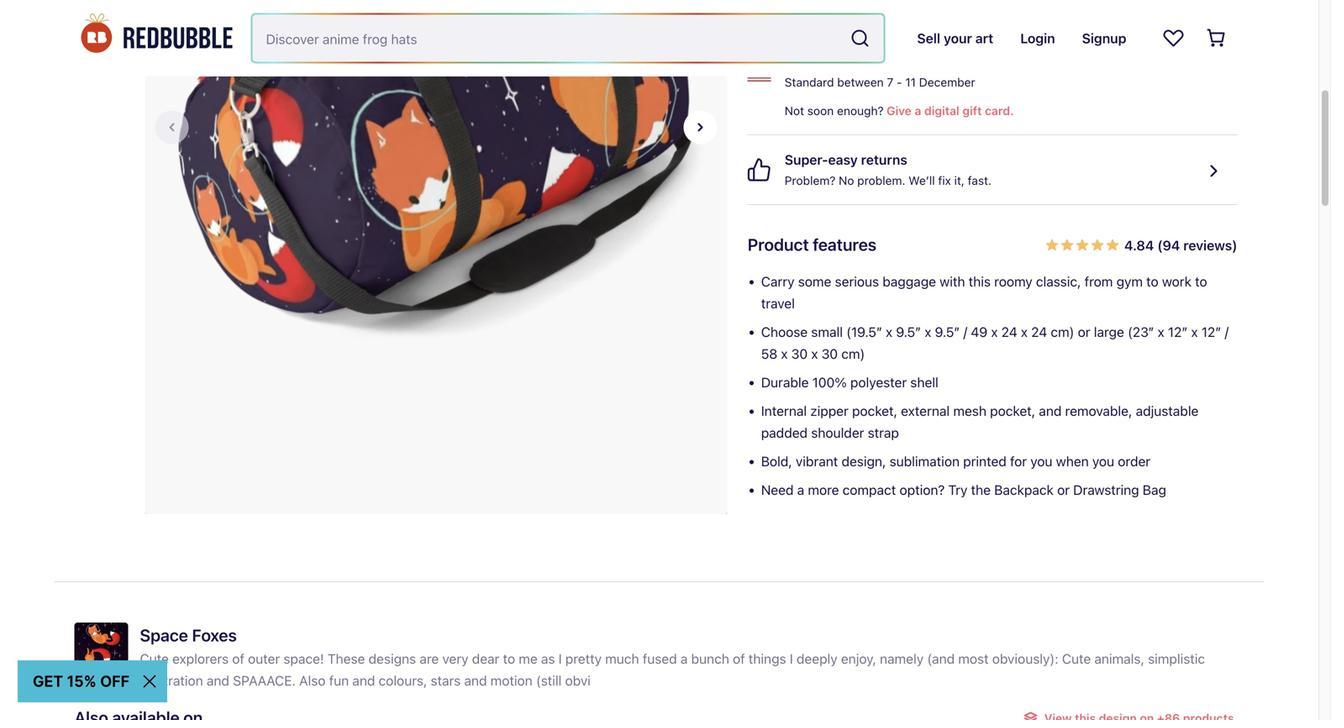 Task type: describe. For each thing, give the bounding box(es) containing it.
2 cute from the left
[[1063, 651, 1091, 667]]

1 vertical spatial 7
[[887, 75, 894, 89]]

outer
[[248, 651, 280, 667]]

2 30 from the left
[[822, 346, 838, 362]]

-
[[897, 75, 902, 89]]

space
[[140, 625, 188, 645]]

for
[[1011, 454, 1027, 470]]

artwork thumbnail, space foxes by vierkant image
[[74, 623, 128, 677]]

these
[[328, 651, 365, 667]]

1 30 from the left
[[792, 346, 808, 362]]

problem?
[[785, 174, 836, 187]]

2 of from the left
[[733, 651, 745, 667]]

stars
[[431, 673, 461, 689]]

obvi
[[565, 673, 591, 689]]

digital
[[925, 104, 960, 118]]

internal
[[761, 403, 807, 419]]

(and
[[928, 651, 955, 667]]

polyester
[[851, 375, 907, 391]]

2 you from the left
[[1093, 454, 1115, 470]]

spaaace.
[[233, 673, 296, 689]]

this
[[969, 274, 991, 290]]

adjustable
[[1136, 403, 1199, 419]]

features
[[813, 235, 877, 254]]

(19.5"
[[847, 324, 883, 340]]

1 pocket, from the left
[[852, 403, 898, 419]]

fast.
[[968, 174, 992, 187]]

100%
[[813, 375, 847, 391]]

a inside 'space foxes cute explorers of outer space!    these designs are very dear to me as i pretty much fused a bunch of things i deeply enjoy, namely (and most obviously): cute animals, simplistic illustration and spaaace.  also fun and colours, stars and motion (still obvi'
[[681, 651, 688, 667]]

reviews)
[[1184, 237, 1238, 253]]

small
[[812, 324, 843, 340]]

shell
[[911, 375, 939, 391]]

mesh
[[954, 403, 987, 419]]

by
[[831, 55, 844, 69]]

padded
[[761, 425, 808, 441]]

as
[[541, 651, 555, 667]]

option?
[[900, 482, 945, 498]]

1 cute from the left
[[140, 651, 169, 667]]

1 of from the left
[[232, 651, 245, 667]]

things
[[749, 651, 787, 667]]

and inside internal zipper pocket, external mesh pocket, and removable, adjustable padded shoulder strap
[[1039, 403, 1062, 419]]

pretty
[[566, 651, 602, 667]]

compact
[[843, 482, 896, 498]]

not
[[785, 104, 805, 118]]

super-easy returns problem? no problem. we'll fix it, fast.
[[785, 152, 992, 187]]

drawstring
[[1074, 482, 1140, 498]]

durable
[[761, 375, 809, 391]]

durable 100% polyester shell
[[761, 375, 939, 391]]

space!
[[284, 651, 324, 667]]

soon
[[808, 104, 834, 118]]

try
[[949, 482, 968, 498]]

much
[[605, 651, 639, 667]]

external
[[901, 403, 950, 419]]

sublimation
[[890, 454, 960, 470]]

1 / from the left
[[964, 324, 968, 340]]

2 9.5" from the left
[[935, 324, 960, 340]]

need
[[761, 482, 794, 498]]

no
[[839, 174, 855, 187]]

1 horizontal spatial cm)
[[1051, 324, 1075, 340]]

give a digital gift card. link
[[884, 101, 1014, 121]]

printed
[[964, 454, 1007, 470]]

product features
[[748, 235, 877, 254]]

fix
[[939, 174, 952, 187]]

zipper
[[811, 403, 849, 419]]

gift
[[963, 104, 982, 118]]

fun
[[329, 673, 349, 689]]

bunch
[[692, 651, 730, 667]]

order
[[1118, 454, 1151, 470]]

me
[[519, 651, 538, 667]]

0 horizontal spatial 7
[[847, 55, 854, 69]]

1 you from the left
[[1031, 454, 1053, 470]]

0 vertical spatial a
[[915, 104, 922, 118]]

problem.
[[858, 174, 906, 187]]

design,
[[842, 454, 886, 470]]

illustration
[[140, 673, 203, 689]]

give
[[887, 104, 912, 118]]

1 vertical spatial december
[[920, 75, 976, 89]]

baggage
[[883, 274, 937, 290]]

we'll
[[909, 174, 935, 187]]

roomy
[[995, 274, 1033, 290]]

4.84 (94 reviews) link
[[1046, 232, 1238, 257]]

choose
[[761, 324, 808, 340]]

the
[[971, 482, 991, 498]]

0 horizontal spatial cm)
[[842, 346, 865, 362]]

easy
[[829, 152, 858, 168]]

1 horizontal spatial to
[[1147, 274, 1159, 290]]

dear
[[472, 651, 500, 667]]

strap
[[868, 425, 899, 441]]

49
[[971, 324, 988, 340]]

1 12" from the left
[[1169, 324, 1188, 340]]

(94
[[1158, 237, 1181, 253]]

and down explorers
[[207, 673, 229, 689]]

4.84 (94 reviews)
[[1125, 237, 1238, 253]]

removable,
[[1066, 403, 1133, 419]]

bold, vibrant design, sublimation printed for you when you order
[[761, 454, 1151, 470]]

when
[[1056, 454, 1089, 470]]



Task type: vqa. For each thing, say whether or not it's contained in the screenshot.
for
yes



Task type: locate. For each thing, give the bounding box(es) containing it.
0 vertical spatial or
[[1078, 324, 1091, 340]]

9.5" left 49
[[935, 324, 960, 340]]

shoulder
[[812, 425, 865, 441]]

1 horizontal spatial 12"
[[1202, 324, 1222, 340]]

a right fused
[[681, 651, 688, 667]]

2 i from the left
[[790, 651, 793, 667]]

express by 7 december standard between 7 - 11 december
[[785, 55, 976, 89]]

bold,
[[761, 454, 793, 470]]

to inside 'space foxes cute explorers of outer space!    these designs are very dear to me as i pretty much fused a bunch of things i deeply enjoy, namely (and most obviously): cute animals, simplistic illustration and spaaace.  also fun and colours, stars and motion (still obvi'
[[503, 651, 515, 667]]

2 24 from the left
[[1032, 324, 1048, 340]]

12"
[[1169, 324, 1188, 340], [1202, 324, 1222, 340]]

to
[[1147, 274, 1159, 290], [1196, 274, 1208, 290], [503, 651, 515, 667]]

24
[[1002, 324, 1018, 340], [1032, 324, 1048, 340]]

11
[[906, 75, 916, 89]]

you up drawstring
[[1093, 454, 1115, 470]]

to for foxes
[[503, 651, 515, 667]]

foxes
[[192, 625, 237, 645]]

0 horizontal spatial pocket,
[[852, 403, 898, 419]]

4.84
[[1125, 237, 1155, 253]]

cute down "space"
[[140, 651, 169, 667]]

to left me
[[503, 651, 515, 667]]

of left things
[[733, 651, 745, 667]]

0 horizontal spatial to
[[503, 651, 515, 667]]

or down when
[[1058, 482, 1070, 498]]

0 horizontal spatial of
[[232, 651, 245, 667]]

2 vertical spatial a
[[681, 651, 688, 667]]

1 horizontal spatial or
[[1078, 324, 1091, 340]]

explorers
[[172, 651, 229, 667]]

2 12" from the left
[[1202, 324, 1222, 340]]

deeply
[[797, 651, 838, 667]]

enjoy,
[[841, 651, 877, 667]]

0 horizontal spatial /
[[964, 324, 968, 340]]

/
[[964, 324, 968, 340], [1225, 324, 1229, 340]]

motion
[[491, 673, 533, 689]]

0 horizontal spatial 24
[[1002, 324, 1018, 340]]

pocket, right mesh
[[990, 403, 1036, 419]]

designs
[[369, 651, 416, 667]]

standard
[[785, 75, 834, 89]]

pocket, up the strap
[[852, 403, 898, 419]]

are
[[420, 651, 439, 667]]

1 horizontal spatial of
[[733, 651, 745, 667]]

a right give
[[915, 104, 922, 118]]

1 vertical spatial a
[[798, 482, 805, 498]]

0 horizontal spatial or
[[1058, 482, 1070, 498]]

it,
[[955, 174, 965, 187]]

0 vertical spatial cm)
[[1051, 324, 1075, 340]]

or left large
[[1078, 324, 1091, 340]]

cute left animals,
[[1063, 651, 1091, 667]]

30
[[792, 346, 808, 362], [822, 346, 838, 362]]

very
[[443, 651, 469, 667]]

1 vertical spatial cm)
[[842, 346, 865, 362]]

large
[[1094, 324, 1125, 340]]

card.
[[985, 104, 1014, 118]]

i right things
[[790, 651, 793, 667]]

1 9.5" from the left
[[896, 324, 922, 340]]

1 horizontal spatial a
[[798, 482, 805, 498]]

gym
[[1117, 274, 1143, 290]]

carry
[[761, 274, 795, 290]]

i
[[559, 651, 562, 667], [790, 651, 793, 667]]

1 horizontal spatial /
[[1225, 324, 1229, 340]]

7 left -
[[887, 75, 894, 89]]

2 / from the left
[[1225, 324, 1229, 340]]

carry some serious baggage with this roomy classic, from gym to work to travel
[[761, 274, 1208, 311]]

you right for
[[1031, 454, 1053, 470]]

24 right 49
[[1002, 324, 1018, 340]]

7 right by
[[847, 55, 854, 69]]

0 vertical spatial 7
[[847, 55, 854, 69]]

and
[[1039, 403, 1062, 419], [207, 673, 229, 689], [353, 673, 375, 689], [464, 673, 487, 689]]

9.5" right (19.5"
[[896, 324, 922, 340]]

december up -
[[857, 55, 913, 69]]

1 horizontal spatial 7
[[887, 75, 894, 89]]

Search term search field
[[253, 15, 844, 62]]

30 down 'small'
[[822, 346, 838, 362]]

you
[[1031, 454, 1053, 470], [1093, 454, 1115, 470]]

1 horizontal spatial you
[[1093, 454, 1115, 470]]

travel
[[761, 296, 795, 311]]

None field
[[253, 15, 884, 62]]

and down the 'dear'
[[464, 673, 487, 689]]

work
[[1163, 274, 1192, 290]]

or inside choose small (19.5" x 9.5" x 9.5" / 49 x 24 x 24 cm) or large (23" x 12" x 12" / 58 x 30 x 30 cm)
[[1078, 324, 1091, 340]]

returns
[[861, 152, 908, 168]]

0 vertical spatial december
[[857, 55, 913, 69]]

serious
[[835, 274, 879, 290]]

product
[[748, 235, 809, 254]]

also
[[299, 673, 326, 689]]

december up give a digital gift card. link on the top
[[920, 75, 976, 89]]

to right work on the right top of page
[[1196, 274, 1208, 290]]

2 horizontal spatial a
[[915, 104, 922, 118]]

most
[[959, 651, 989, 667]]

2 pocket, from the left
[[990, 403, 1036, 419]]

some
[[798, 274, 832, 290]]

obviously):
[[993, 651, 1059, 667]]

58
[[761, 346, 778, 362]]

1 horizontal spatial 24
[[1032, 324, 1048, 340]]

1 i from the left
[[559, 651, 562, 667]]

i right as
[[559, 651, 562, 667]]

not soon enough? give a digital gift card.
[[785, 104, 1014, 118]]

1 horizontal spatial 9.5"
[[935, 324, 960, 340]]

7
[[847, 55, 854, 69], [887, 75, 894, 89]]

(23"
[[1128, 324, 1155, 340]]

december
[[857, 55, 913, 69], [920, 75, 976, 89]]

1 24 from the left
[[1002, 324, 1018, 340]]

bag
[[1143, 482, 1167, 498]]

0 horizontal spatial you
[[1031, 454, 1053, 470]]

enough?
[[837, 104, 884, 118]]

30 down choose
[[792, 346, 808, 362]]

24 down classic,
[[1032, 324, 1048, 340]]

0 horizontal spatial 30
[[792, 346, 808, 362]]

0 horizontal spatial december
[[857, 55, 913, 69]]

colours,
[[379, 673, 427, 689]]

9.5"
[[896, 324, 922, 340], [935, 324, 960, 340]]

space foxes cute explorers of outer space!    these designs are very dear to me as i pretty much fused a bunch of things i deeply enjoy, namely (and most obviously): cute animals, simplistic illustration and spaaace.  also fun and colours, stars and motion (still obvi
[[140, 625, 1206, 689]]

0 horizontal spatial i
[[559, 651, 562, 667]]

0 horizontal spatial cute
[[140, 651, 169, 667]]

and left the removable,
[[1039, 403, 1062, 419]]

0 horizontal spatial 12"
[[1169, 324, 1188, 340]]

cm) down (19.5"
[[842, 346, 865, 362]]

classic,
[[1036, 274, 1082, 290]]

and right fun
[[353, 673, 375, 689]]

cm) left large
[[1051, 324, 1075, 340]]

1 horizontal spatial pocket,
[[990, 403, 1036, 419]]

need a more compact option? try the backpack or drawstring bag
[[761, 482, 1167, 498]]

0 horizontal spatial a
[[681, 651, 688, 667]]

more
[[808, 482, 839, 498]]

1 horizontal spatial cute
[[1063, 651, 1091, 667]]

1 horizontal spatial 30
[[822, 346, 838, 362]]

express
[[785, 55, 828, 69]]

fused
[[643, 651, 677, 667]]

1 horizontal spatial december
[[920, 75, 976, 89]]

to right 'gym'
[[1147, 274, 1159, 290]]

to for some
[[1196, 274, 1208, 290]]

internal zipper pocket, external mesh pocket, and removable, adjustable padded shoulder strap
[[761, 403, 1199, 441]]

1 horizontal spatial i
[[790, 651, 793, 667]]

of left "outer"
[[232, 651, 245, 667]]

flag of us image
[[748, 61, 772, 84]]

1 vertical spatial or
[[1058, 482, 1070, 498]]

image 1 of 3 group
[[145, 0, 728, 522]]

(still
[[536, 673, 562, 689]]

of
[[232, 651, 245, 667], [733, 651, 745, 667]]

0 horizontal spatial 9.5"
[[896, 324, 922, 340]]

a left more
[[798, 482, 805, 498]]

2 horizontal spatial to
[[1196, 274, 1208, 290]]

or
[[1078, 324, 1091, 340], [1058, 482, 1070, 498]]



